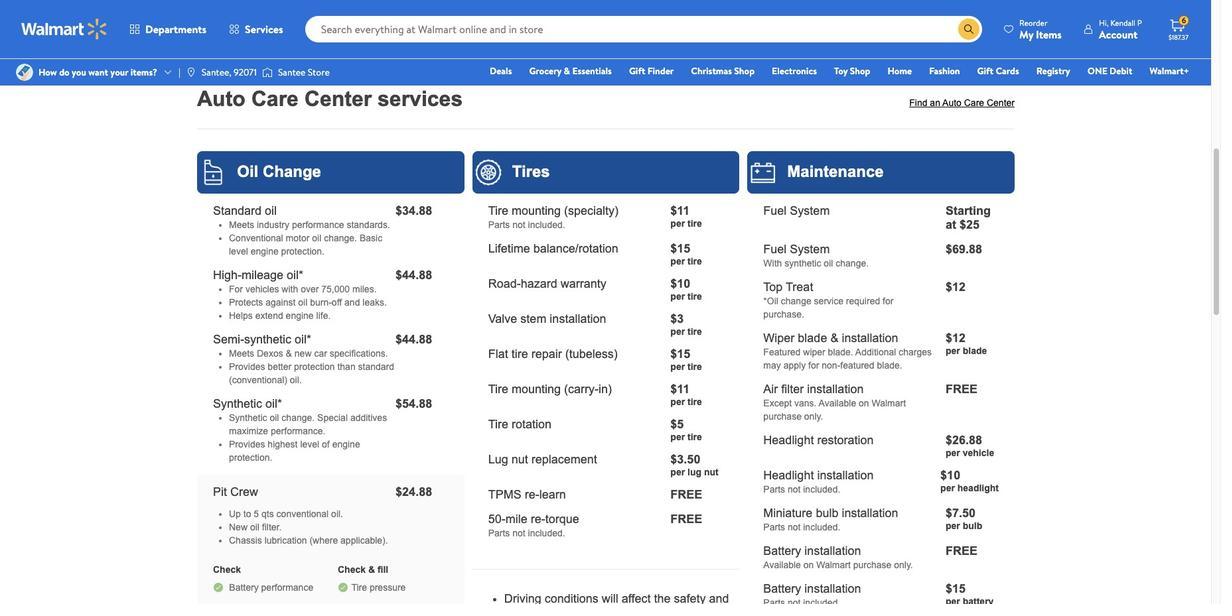 Task type: locate. For each thing, give the bounding box(es) containing it.
0 horizontal spatial gift
[[629, 64, 646, 78]]

gift inside 'link'
[[629, 64, 646, 78]]

reorder my items
[[1020, 17, 1062, 42]]

one
[[1088, 64, 1108, 78]]

 image right the 92071
[[262, 66, 273, 79]]

electronics
[[772, 64, 817, 78]]

santee,
[[202, 66, 232, 79]]

gift left finder
[[629, 64, 646, 78]]

92071
[[234, 66, 257, 79]]

1 gift from the left
[[629, 64, 646, 78]]

gift finder
[[629, 64, 674, 78]]

1 horizontal spatial shop
[[850, 64, 871, 78]]

 image right |
[[186, 67, 196, 78]]

one debit link
[[1082, 64, 1139, 78]]

Walmart Site-Wide search field
[[305, 16, 983, 42]]

1 horizontal spatial gift
[[978, 64, 994, 78]]

debit
[[1110, 64, 1133, 78]]

departments button
[[118, 13, 218, 45]]

gift
[[629, 64, 646, 78], [978, 64, 994, 78]]

&
[[564, 64, 570, 78]]

shop right toy
[[850, 64, 871, 78]]

p
[[1138, 17, 1143, 28]]

you
[[72, 66, 86, 79]]

grocery
[[530, 64, 562, 78]]

walmart+
[[1150, 64, 1190, 78]]

fashion link
[[924, 64, 967, 78]]

want
[[88, 66, 108, 79]]

 image
[[16, 64, 33, 81], [262, 66, 273, 79], [186, 67, 196, 78]]

toy shop
[[835, 64, 871, 78]]

toy shop link
[[829, 64, 877, 78]]

 image left how
[[16, 64, 33, 81]]

|
[[179, 66, 181, 79]]

2 gift from the left
[[978, 64, 994, 78]]

2 shop from the left
[[850, 64, 871, 78]]

christmas shop
[[691, 64, 755, 78]]

home link
[[882, 64, 918, 78]]

do
[[59, 66, 70, 79]]

shop for toy shop
[[850, 64, 871, 78]]

$187.37
[[1169, 33, 1189, 42]]

1 horizontal spatial  image
[[186, 67, 196, 78]]

kendall
[[1111, 17, 1136, 28]]

santee
[[278, 66, 306, 79]]

0 horizontal spatial  image
[[16, 64, 33, 81]]

walmart image
[[21, 19, 108, 40]]

fashion
[[930, 64, 961, 78]]

your
[[110, 66, 128, 79]]

1 shop from the left
[[735, 64, 755, 78]]

shop
[[735, 64, 755, 78], [850, 64, 871, 78]]

gift left cards
[[978, 64, 994, 78]]

2 horizontal spatial  image
[[262, 66, 273, 79]]

0 horizontal spatial shop
[[735, 64, 755, 78]]

items?
[[131, 66, 157, 79]]

shop right christmas
[[735, 64, 755, 78]]

6
[[1182, 15, 1187, 26]]

 image for santee, 92071
[[186, 67, 196, 78]]

shop for christmas shop
[[735, 64, 755, 78]]



Task type: describe. For each thing, give the bounding box(es) containing it.
reorder
[[1020, 17, 1048, 28]]

grocery & essentials
[[530, 64, 612, 78]]

services
[[245, 22, 283, 37]]

grocery & essentials link
[[524, 64, 618, 78]]

home
[[888, 64, 912, 78]]

gift for gift finder
[[629, 64, 646, 78]]

store
[[308, 66, 330, 79]]

gift cards link
[[972, 64, 1026, 78]]

hi, kendall p account
[[1100, 17, 1143, 42]]

how do you want your items?
[[39, 66, 157, 79]]

 image for santee store
[[262, 66, 273, 79]]

my
[[1020, 27, 1034, 42]]

free tire repair & warranty image
[[208, 0, 1004, 33]]

one debit
[[1088, 64, 1133, 78]]

hi,
[[1100, 17, 1109, 28]]

cards
[[996, 64, 1020, 78]]

6 $187.37
[[1169, 15, 1189, 42]]

electronics link
[[766, 64, 823, 78]]

christmas
[[691, 64, 732, 78]]

gift cards
[[978, 64, 1020, 78]]

how
[[39, 66, 57, 79]]

christmas shop link
[[685, 64, 761, 78]]

finder
[[648, 64, 674, 78]]

 image for how do you want your items?
[[16, 64, 33, 81]]

search icon image
[[964, 24, 975, 35]]

santee store
[[278, 66, 330, 79]]

gift for gift cards
[[978, 64, 994, 78]]

toy
[[835, 64, 848, 78]]

gift finder link
[[623, 64, 680, 78]]

departments
[[145, 22, 207, 37]]

santee, 92071
[[202, 66, 257, 79]]

deals
[[490, 64, 512, 78]]

registry
[[1037, 64, 1071, 78]]

deals link
[[484, 64, 518, 78]]

Search search field
[[305, 16, 983, 42]]

services button
[[218, 13, 295, 45]]

walmart+ link
[[1144, 64, 1196, 78]]

account
[[1100, 27, 1138, 42]]

registry link
[[1031, 64, 1077, 78]]

items
[[1037, 27, 1062, 42]]

essentials
[[573, 64, 612, 78]]



Task type: vqa. For each thing, say whether or not it's contained in the screenshot.
the right Gift
yes



